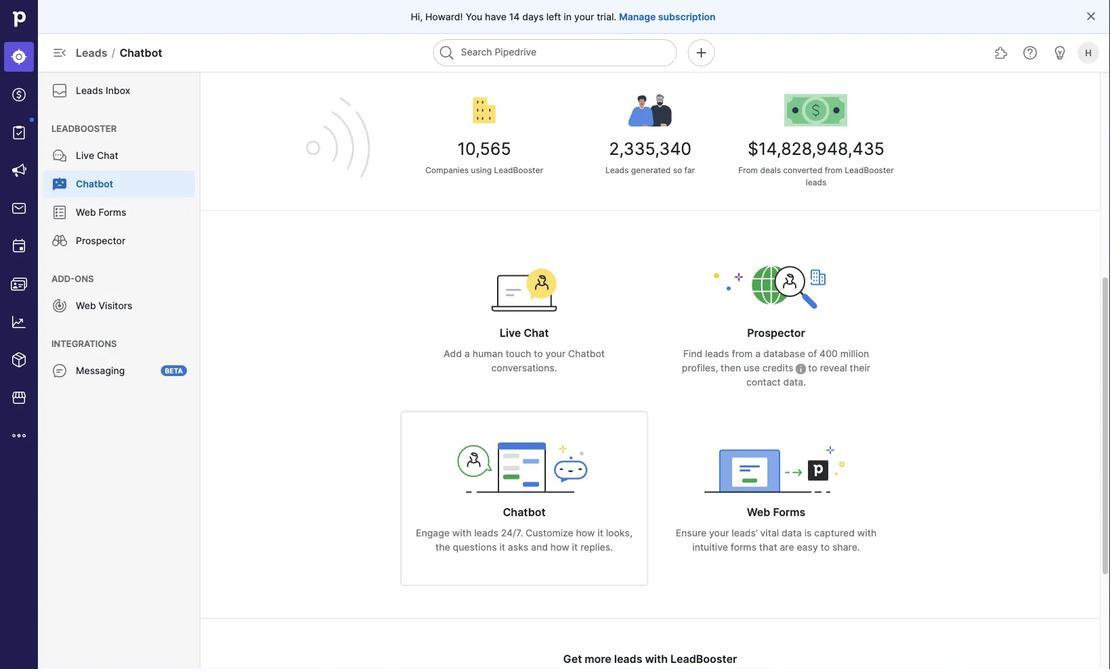 Task type: vqa. For each thing, say whether or not it's contained in the screenshot.
top Web Forms
yes



Task type: locate. For each thing, give the bounding box(es) containing it.
2 vertical spatial your
[[709, 528, 729, 539]]

leads for leads inbox
[[76, 85, 103, 97]]

web
[[76, 207, 96, 218], [76, 300, 96, 312], [747, 506, 770, 519]]

color undefined image inside "leads inbox" link
[[51, 83, 68, 99]]

1 color undefined image from the top
[[51, 176, 68, 192]]

web for web visitors link
[[76, 300, 96, 312]]

1 vertical spatial web
[[76, 300, 96, 312]]

color undefined image for web
[[51, 205, 68, 221]]

leads generated so far image
[[628, 94, 672, 127]]

menu item
[[0, 38, 38, 76]]

from
[[825, 165, 843, 175], [732, 348, 753, 360]]

$14,828,948,435
[[748, 139, 885, 159]]

profiles,
[[682, 363, 718, 374]]

1 horizontal spatial live
[[500, 327, 521, 340]]

1 vertical spatial how
[[551, 542, 569, 554]]

web forms image
[[695, 440, 857, 494]]

products image
[[11, 352, 27, 368]]

color undefined image
[[51, 83, 68, 99], [11, 125, 27, 141], [51, 148, 68, 164], [51, 205, 68, 221], [51, 233, 68, 249]]

leads up questions
[[474, 528, 498, 539]]

your up conversations.
[[546, 348, 566, 360]]

h button
[[1075, 39, 1102, 66]]

color undefined image right campaigns image
[[51, 148, 68, 164]]

1 vertical spatial from
[[732, 348, 753, 360]]

leads
[[76, 46, 107, 59], [76, 85, 103, 97], [605, 165, 629, 175]]

quick add image
[[693, 45, 709, 61]]

live chat up touch
[[500, 327, 549, 340]]

with
[[452, 528, 472, 539], [857, 528, 877, 539], [645, 653, 668, 666]]

chat up chatbot link
[[97, 150, 118, 162]]

color undefined image for leads
[[51, 83, 68, 99]]

0 horizontal spatial prospector
[[76, 235, 125, 247]]

to
[[709, 58, 720, 71], [534, 348, 543, 360], [808, 363, 817, 374], [821, 542, 830, 554]]

0 horizontal spatial chat
[[97, 150, 118, 162]]

customize
[[526, 528, 573, 539]]

2 vertical spatial leads
[[605, 165, 629, 175]]

how up replies.
[[576, 528, 595, 539]]

0 horizontal spatial a
[[465, 348, 470, 360]]

far
[[684, 165, 695, 175]]

chatbot image
[[443, 440, 605, 494]]

0 vertical spatial leads
[[76, 46, 107, 59]]

leads right more
[[614, 653, 642, 666]]

web down ons
[[76, 300, 96, 312]]

1 vertical spatial your
[[546, 348, 566, 360]]

forms
[[99, 207, 126, 218], [773, 506, 806, 519]]

0 vertical spatial chat
[[97, 150, 118, 162]]

conversations.
[[491, 363, 557, 374]]

to down of
[[808, 363, 817, 374]]

color undefined image down add- at the left of page
[[51, 298, 68, 314]]

add a human touch to your chatbot conversations.
[[444, 348, 605, 374]]

2 horizontal spatial it
[[598, 528, 603, 539]]

1 horizontal spatial a
[[755, 348, 761, 360]]

color undefined image for messaging
[[51, 363, 68, 379]]

0 horizontal spatial with
[[452, 528, 472, 539]]

engage with leads 24/7. customize how it looks, the questions it asks and how it replies.
[[416, 528, 633, 554]]

manage
[[619, 11, 656, 22]]

10,565 companies using leadbooster
[[425, 139, 543, 175]]

menu
[[0, 0, 38, 670], [38, 72, 200, 670]]

sales inbox image
[[11, 200, 27, 217]]

campaigns image
[[11, 163, 27, 179]]

hi,
[[411, 11, 423, 22]]

color undefined image
[[51, 176, 68, 192], [51, 298, 68, 314], [51, 363, 68, 379]]

color undefined image right campaigns image
[[51, 176, 68, 192]]

1 horizontal spatial your
[[574, 11, 594, 22]]

captured
[[814, 528, 855, 539]]

leads left /
[[76, 46, 107, 59]]

leadbooster
[[550, 58, 616, 71], [51, 123, 117, 134], [494, 165, 543, 175], [845, 165, 894, 175], [671, 653, 737, 666]]

color undefined image right sales inbox icon on the left top
[[51, 205, 68, 221]]

web forms up vital at right bottom
[[747, 506, 806, 519]]

to inside ensure your leads' vital data is captured with intuitive forms that are easy to share.
[[821, 542, 830, 554]]

3 color undefined image from the top
[[51, 363, 68, 379]]

0 horizontal spatial from
[[732, 348, 753, 360]]

0 vertical spatial live chat
[[76, 150, 118, 162]]

color undefined image down deals image
[[11, 125, 27, 141]]

find leads from a database of 400 million profiles, then use credits
[[682, 348, 869, 374]]

live chat up chatbot menu item
[[76, 150, 118, 162]]

chatbot link
[[43, 171, 195, 198]]

a right add
[[465, 348, 470, 360]]

prospector image
[[695, 260, 857, 315]]

add-ons
[[51, 274, 94, 284]]

prospector down web forms link
[[76, 235, 125, 247]]

0 horizontal spatial color primary image
[[795, 364, 806, 375]]

0 vertical spatial your
[[574, 11, 594, 22]]

0 vertical spatial forms
[[99, 207, 126, 218]]

color undefined image down integrations
[[51, 363, 68, 379]]

web forms up prospector link
[[76, 207, 126, 218]]

2 horizontal spatial with
[[857, 528, 877, 539]]

your inside ensure your leads' vital data is captured with intuitive forms that are easy to share.
[[709, 528, 729, 539]]

h
[[1085, 47, 1092, 58]]

in
[[564, 11, 572, 22]]

data
[[782, 528, 802, 539]]

1 vertical spatial prospector
[[747, 327, 805, 340]]

add
[[444, 348, 462, 360]]

0 horizontal spatial how
[[551, 542, 569, 554]]

color undefined image inside prospector link
[[51, 233, 68, 249]]

Search Pipedrive field
[[433, 39, 677, 66]]

live chat
[[76, 150, 118, 162], [500, 327, 549, 340]]

color undefined image down menu toggle image
[[51, 83, 68, 99]]

color undefined image inside live chat link
[[51, 148, 68, 164]]

2 vertical spatial color undefined image
[[51, 363, 68, 379]]

chatbot
[[119, 46, 162, 59], [76, 178, 113, 190], [568, 348, 605, 360], [503, 506, 546, 519]]

to right touch
[[534, 348, 543, 360]]

0 vertical spatial how
[[576, 528, 595, 539]]

1 horizontal spatial forms
[[773, 506, 806, 519]]

from deals converted from leadbooster leads image
[[784, 94, 848, 127]]

it up replies.
[[598, 528, 603, 539]]

have
[[485, 11, 507, 22]]

1 horizontal spatial it
[[572, 542, 578, 554]]

with up share. at right
[[857, 528, 877, 539]]

menu toggle image
[[51, 45, 68, 61]]

leads left inbox
[[76, 85, 103, 97]]

it
[[598, 528, 603, 539], [499, 542, 505, 554], [572, 542, 578, 554]]

a
[[465, 348, 470, 360], [755, 348, 761, 360]]

integrations
[[51, 339, 117, 349]]

insights image
[[11, 314, 27, 331]]

converted
[[783, 165, 822, 175]]

of
[[808, 348, 817, 360]]

leadbooster inside $14,828,948,435 from deals converted from leadbooster leads
[[845, 165, 894, 175]]

color undefined image inside chatbot link
[[51, 176, 68, 192]]

color primary image up h
[[1086, 11, 1097, 22]]

to down captured
[[821, 542, 830, 554]]

1 horizontal spatial chat
[[524, 327, 549, 340]]

contact
[[746, 377, 781, 388]]

with right more
[[645, 653, 668, 666]]

color undefined image inside web visitors link
[[51, 298, 68, 314]]

looks,
[[606, 528, 633, 539]]

it left asks
[[499, 542, 505, 554]]

chatbot menu item
[[38, 171, 200, 198]]

how down customize
[[551, 542, 569, 554]]

ons
[[75, 274, 94, 284]]

live up touch
[[500, 327, 521, 340]]

touch
[[506, 348, 531, 360]]

1 horizontal spatial from
[[825, 165, 843, 175]]

with up questions
[[452, 528, 472, 539]]

from up use
[[732, 348, 753, 360]]

1 vertical spatial web forms
[[747, 506, 806, 519]]

web forms
[[76, 207, 126, 218], [747, 506, 806, 519]]

0 vertical spatial live
[[76, 150, 94, 162]]

leads inside "leads inbox" link
[[76, 85, 103, 97]]

color undefined image up add- at the left of page
[[51, 233, 68, 249]]

leads
[[806, 177, 826, 187], [705, 348, 729, 360], [474, 528, 498, 539], [614, 653, 642, 666]]

chat up touch
[[524, 327, 549, 340]]

helps
[[619, 58, 648, 71]]

1 horizontal spatial color primary image
[[1086, 11, 1097, 22]]

color undefined image for chatbot
[[51, 176, 68, 192]]

live up chatbot link
[[76, 150, 94, 162]]

inbox
[[106, 85, 130, 97]]

0 vertical spatial prospector
[[76, 235, 125, 247]]

replies.
[[580, 542, 613, 554]]

human
[[472, 348, 503, 360]]

1 a from the left
[[465, 348, 470, 360]]

/
[[111, 46, 115, 59]]

how
[[576, 528, 595, 539], [551, 542, 569, 554]]

contacts image
[[11, 276, 27, 293]]

400
[[820, 348, 838, 360]]

million
[[840, 348, 869, 360]]

1 vertical spatial color undefined image
[[51, 298, 68, 314]]

chat
[[97, 150, 118, 162], [524, 327, 549, 340]]

from down $14,828,948,435
[[825, 165, 843, 175]]

0 horizontal spatial web forms
[[76, 207, 126, 218]]

2 a from the left
[[755, 348, 761, 360]]

0 vertical spatial web forms
[[76, 207, 126, 218]]

0 horizontal spatial your
[[546, 348, 566, 360]]

and
[[531, 542, 548, 554]]

a up use
[[755, 348, 761, 360]]

manage subscription link
[[619, 10, 716, 23]]

add-
[[51, 274, 75, 284]]

customers
[[650, 58, 706, 71]]

1 horizontal spatial how
[[576, 528, 595, 539]]

live
[[76, 150, 94, 162], [500, 327, 521, 340]]

deals
[[760, 165, 781, 175]]

1 vertical spatial live
[[500, 327, 521, 340]]

your right in
[[574, 11, 594, 22]]

14
[[509, 11, 520, 22]]

0 vertical spatial from
[[825, 165, 843, 175]]

leads left generated
[[605, 165, 629, 175]]

0 vertical spatial color primary image
[[1086, 11, 1097, 22]]

is
[[804, 528, 812, 539]]

more image
[[11, 428, 27, 444]]

web forms inside menu
[[76, 207, 126, 218]]

your inside the add a human touch to your chatbot conversations.
[[546, 348, 566, 360]]

web down chatbot menu item
[[76, 207, 96, 218]]

0 horizontal spatial forms
[[99, 207, 126, 218]]

color undefined image inside web forms link
[[51, 205, 68, 221]]

1 horizontal spatial with
[[645, 653, 668, 666]]

leads up then
[[705, 348, 729, 360]]

home image
[[9, 9, 29, 29]]

color primary image up data.
[[795, 364, 806, 375]]

chatbot inside the add a human touch to your chatbot conversations.
[[568, 348, 605, 360]]

visitors
[[99, 300, 132, 312]]

1 horizontal spatial live chat
[[500, 327, 549, 340]]

prospector up database
[[747, 327, 805, 340]]

it left replies.
[[572, 542, 578, 554]]

web up vital at right bottom
[[747, 506, 770, 519]]

forms up prospector link
[[99, 207, 126, 218]]

0 vertical spatial web
[[76, 207, 96, 218]]

color primary image
[[1086, 11, 1097, 22], [795, 364, 806, 375]]

1 horizontal spatial web forms
[[747, 506, 806, 519]]

2 color undefined image from the top
[[51, 298, 68, 314]]

leads for leads / chatbot
[[76, 46, 107, 59]]

trial.
[[597, 11, 616, 22]]

1 vertical spatial leads
[[76, 85, 103, 97]]

0 vertical spatial color undefined image
[[51, 176, 68, 192]]

2 horizontal spatial your
[[709, 528, 729, 539]]

your up intuitive
[[709, 528, 729, 539]]

sales assistant image
[[1052, 45, 1068, 61]]

leads down converted
[[806, 177, 826, 187]]

0 horizontal spatial live
[[76, 150, 94, 162]]

forms up the data
[[773, 506, 806, 519]]



Task type: describe. For each thing, give the bounding box(es) containing it.
shine
[[722, 58, 751, 71]]

leads inside find leads from a database of 400 million profiles, then use credits
[[705, 348, 729, 360]]

companies using leadbooster image
[[468, 94, 501, 127]]

color undefined image for live
[[51, 148, 68, 164]]

2,335,340
[[609, 139, 691, 159]]

engage
[[416, 528, 450, 539]]

left
[[546, 11, 561, 22]]

leads image
[[11, 49, 27, 65]]

leads inside '2,335,340 leads generated so far'
[[605, 165, 629, 175]]

menu containing leads inbox
[[38, 72, 200, 670]]

leads inbox link
[[43, 77, 195, 104]]

live chat link
[[43, 142, 195, 169]]

live inside menu
[[76, 150, 94, 162]]

web visitors
[[76, 300, 132, 312]]

vital
[[760, 528, 779, 539]]

the
[[435, 542, 450, 554]]

2,335,340 leads generated so far
[[605, 139, 695, 175]]

days
[[522, 11, 544, 22]]

ensure
[[676, 528, 707, 539]]

forms
[[731, 542, 757, 554]]

their
[[850, 363, 870, 374]]

web for web forms link
[[76, 207, 96, 218]]

easy
[[797, 542, 818, 554]]

leads inside engage with leads 24/7. customize how it looks, the questions it asks and how it replies.
[[474, 528, 498, 539]]

then
[[721, 363, 741, 374]]

asks
[[508, 542, 528, 554]]

companies
[[425, 165, 469, 175]]

activities image
[[11, 238, 27, 255]]

1 vertical spatial color primary image
[[795, 364, 806, 375]]

database
[[763, 348, 805, 360]]

with inside engage with leads 24/7. customize how it looks, the questions it asks and how it replies.
[[452, 528, 472, 539]]

leads inbox
[[76, 85, 130, 97]]

leads'
[[732, 528, 758, 539]]

credits
[[762, 363, 793, 374]]

quick help image
[[1022, 45, 1038, 61]]

subscription
[[658, 11, 716, 22]]

find
[[683, 348, 703, 360]]

leadbooster helps customers to shine
[[550, 58, 751, 71]]

get
[[563, 653, 582, 666]]

deals image
[[11, 87, 27, 103]]

web visitors link
[[43, 293, 195, 320]]

live chat image
[[483, 260, 566, 315]]

using
[[471, 165, 492, 175]]

a inside find leads from a database of 400 million profiles, then use credits
[[755, 348, 761, 360]]

that
[[759, 542, 777, 554]]

a inside the add a human touch to your chatbot conversations.
[[465, 348, 470, 360]]

questions
[[453, 542, 497, 554]]

0 horizontal spatial live chat
[[76, 150, 118, 162]]

to inside the add a human touch to your chatbot conversations.
[[534, 348, 543, 360]]

intuitive
[[692, 542, 728, 554]]

prospector inside prospector link
[[76, 235, 125, 247]]

marketplace image
[[11, 390, 27, 406]]

so
[[673, 165, 682, 175]]

get more leads with leadbooster
[[563, 653, 737, 666]]

web forms link
[[43, 199, 195, 226]]

howard!
[[425, 11, 463, 22]]

to inside to reveal their contact data.
[[808, 363, 817, 374]]

0 horizontal spatial it
[[499, 542, 505, 554]]

messaging
[[76, 365, 125, 377]]

more
[[585, 653, 611, 666]]

prospector link
[[43, 228, 195, 255]]

to reveal their contact data.
[[746, 363, 870, 388]]

with inside ensure your leads' vital data is captured with intuitive forms that are easy to share.
[[857, 528, 877, 539]]

you
[[466, 11, 482, 22]]

from
[[738, 165, 758, 175]]

1 horizontal spatial prospector
[[747, 327, 805, 340]]

24/7.
[[501, 528, 523, 539]]

data.
[[783, 377, 806, 388]]

1 vertical spatial forms
[[773, 506, 806, 519]]

chatbot inside menu item
[[76, 178, 113, 190]]

color undefined image for web visitors
[[51, 298, 68, 314]]

generated
[[631, 165, 671, 175]]

reveal
[[820, 363, 847, 374]]

hi, howard! you have 14 days left in your  trial. manage subscription
[[411, 11, 716, 22]]

1 vertical spatial live chat
[[500, 327, 549, 340]]

leads / chatbot
[[76, 46, 162, 59]]

leadbooster inside the 10,565 companies using leadbooster
[[494, 165, 543, 175]]

ensure your leads' vital data is captured with intuitive forms that are easy to share.
[[676, 528, 877, 554]]

beta
[[165, 367, 183, 375]]

to left shine
[[709, 58, 720, 71]]

2 vertical spatial web
[[747, 506, 770, 519]]

10,565
[[457, 139, 511, 159]]

from inside find leads from a database of 400 million profiles, then use credits
[[732, 348, 753, 360]]

1 vertical spatial chat
[[524, 327, 549, 340]]

are
[[780, 542, 794, 554]]

from inside $14,828,948,435 from deals converted from leadbooster leads
[[825, 165, 843, 175]]

use
[[744, 363, 760, 374]]

share.
[[832, 542, 860, 554]]

leads inside $14,828,948,435 from deals converted from leadbooster leads
[[806, 177, 826, 187]]

$14,828,948,435 from deals converted from leadbooster leads
[[738, 139, 894, 187]]



